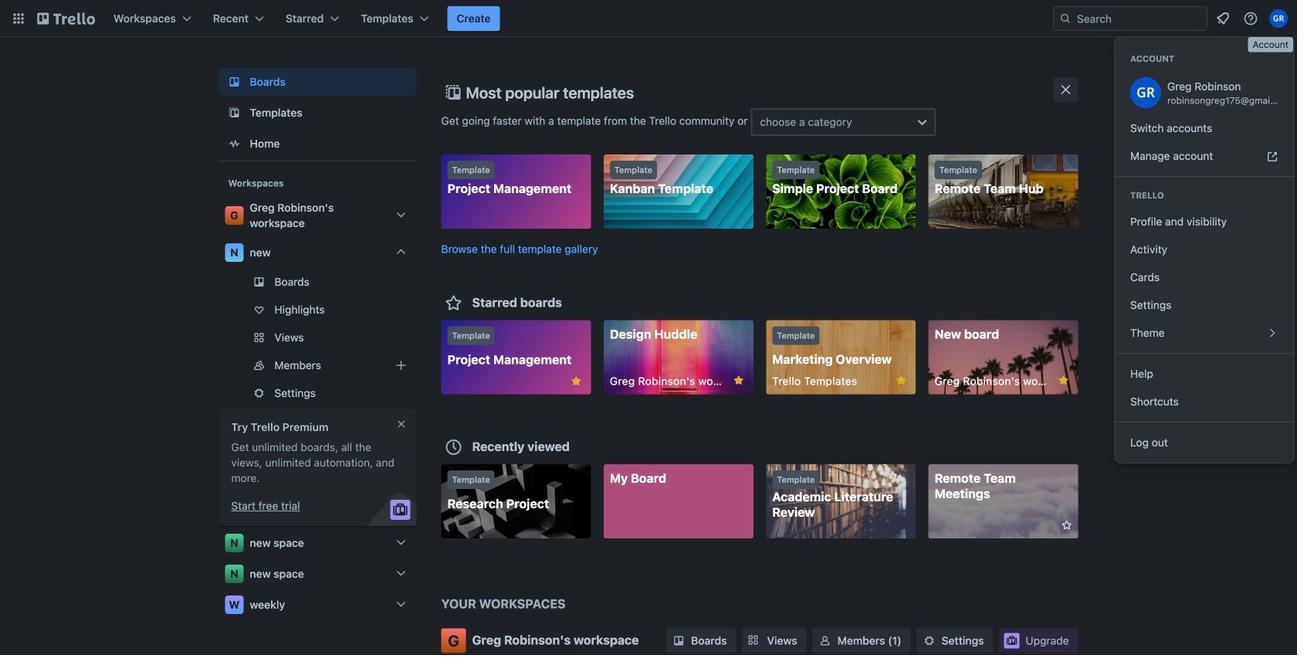 Task type: describe. For each thing, give the bounding box(es) containing it.
search image
[[1060, 12, 1072, 25]]

primary element
[[0, 0, 1298, 37]]

home image
[[225, 134, 244, 153]]

sm image
[[671, 633, 687, 649]]

board image
[[225, 73, 244, 91]]

greg robinson (gregrobinson96) image
[[1270, 9, 1289, 28]]

open information menu image
[[1244, 11, 1259, 26]]

click to unstar this board. it will be removed from your starred list. image
[[570, 374, 584, 388]]

template board image
[[225, 104, 244, 122]]

greg robinson (gregrobinson96) image
[[1131, 77, 1162, 108]]

1 sm image from the left
[[818, 633, 833, 649]]



Task type: vqa. For each thing, say whether or not it's contained in the screenshot.
2nd sm image
yes



Task type: locate. For each thing, give the bounding box(es) containing it.
click to unstar this board. it will be removed from your starred list. image
[[732, 374, 746, 387]]

0 horizontal spatial sm image
[[818, 633, 833, 649]]

Search field
[[1072, 8, 1208, 29]]

1 horizontal spatial sm image
[[922, 633, 938, 649]]

sm image
[[818, 633, 833, 649], [922, 633, 938, 649]]

2 sm image from the left
[[922, 633, 938, 649]]

tooltip
[[1249, 37, 1294, 52]]

back to home image
[[37, 6, 95, 31]]

add image
[[392, 356, 411, 375]]

0 notifications image
[[1214, 9, 1233, 28]]



